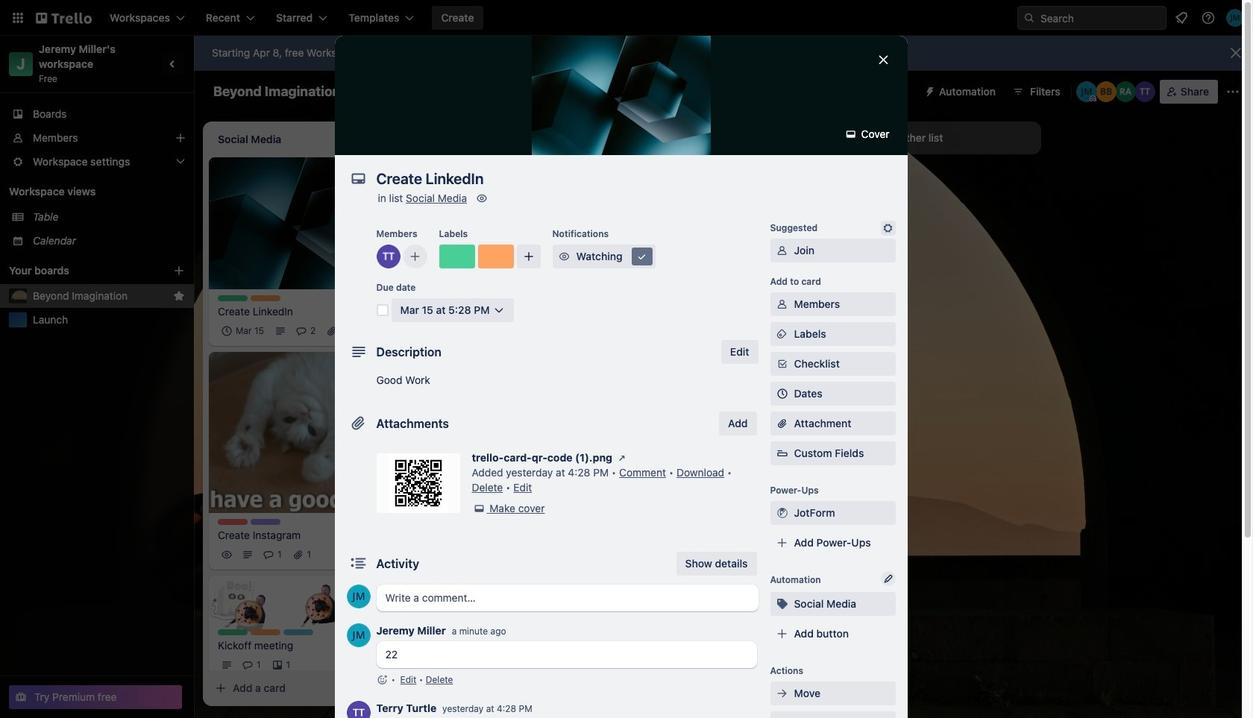 Task type: describe. For each thing, give the bounding box(es) containing it.
starred icon image
[[173, 290, 185, 302]]

2 horizontal spatial create from template… image
[[806, 404, 818, 416]]

1 vertical spatial terry turtle (terryturtle) image
[[347, 546, 365, 564]]

2 vertical spatial create from template… image
[[382, 683, 394, 695]]

1 horizontal spatial color: green, title: none image
[[439, 245, 475, 269]]

search image
[[1024, 12, 1035, 24]]

0 horizontal spatial color: green, title: none image
[[218, 295, 248, 301]]

0 horizontal spatial color: orange, title: none image
[[251, 630, 280, 636]]

primary element
[[0, 0, 1253, 36]]

1 horizontal spatial jeremy miller (jeremymiller198) image
[[567, 349, 585, 367]]

edit card image
[[372, 164, 384, 176]]

1 horizontal spatial create from template… image
[[594, 449, 606, 461]]

bob builder (bobbuilder40) image
[[1096, 81, 1117, 102]]

back to home image
[[36, 6, 92, 30]]

add reaction image
[[376, 673, 388, 688]]

add members to card image
[[409, 249, 421, 264]]

show menu image
[[1226, 84, 1241, 99]]



Task type: vqa. For each thing, say whether or not it's contained in the screenshot.
the bottommost "COLOR: ORANGE, TITLE: "ONE MORE STEP"" element
no



Task type: locate. For each thing, give the bounding box(es) containing it.
color: bold red, title: "thoughts" element
[[430, 385, 460, 391]]

0 vertical spatial create from template… image
[[806, 404, 818, 416]]

None text field
[[369, 166, 861, 192]]

color: green, title: none image
[[439, 245, 475, 269], [218, 295, 248, 301]]

ruby anderson (rubyanderson7) image
[[1115, 81, 1136, 102], [588, 349, 606, 367]]

0 horizontal spatial ruby anderson (rubyanderson7) image
[[588, 349, 606, 367]]

Board name text field
[[206, 80, 348, 104]]

0 notifications image
[[1173, 9, 1191, 27]]

sm image
[[881, 221, 896, 236], [775, 243, 790, 258], [634, 249, 649, 264], [775, 297, 790, 312], [775, 327, 790, 342], [615, 451, 630, 466], [472, 501, 487, 516], [775, 506, 790, 521], [775, 597, 790, 612]]

color: green, title: none image
[[218, 630, 248, 636]]

1 vertical spatial color: orange, title: none image
[[251, 630, 280, 636]]

color: sky, title: "sparkling" element
[[283, 630, 313, 636]]

Search field
[[1035, 7, 1166, 29]]

jeremy miller (jeremymiller198) image
[[567, 349, 585, 367], [347, 585, 370, 609]]

color: purple, title: none image
[[251, 519, 280, 525]]

terry turtle (terryturtle) image
[[1135, 81, 1155, 102], [368, 322, 386, 340], [546, 349, 564, 367], [368, 657, 386, 674]]

0 horizontal spatial create from template… image
[[382, 683, 394, 695]]

0 vertical spatial jeremy miller (jeremymiller198) image
[[567, 349, 585, 367]]

1 vertical spatial color: green, title: none image
[[218, 295, 248, 301]]

1 vertical spatial create from template… image
[[594, 449, 606, 461]]

Write a comment text field
[[376, 585, 758, 612]]

1 horizontal spatial color: orange, title: none image
[[478, 245, 514, 269]]

0 horizontal spatial jeremy miller (jeremymiller198) image
[[347, 585, 370, 609]]

create from template… image
[[806, 404, 818, 416], [594, 449, 606, 461], [382, 683, 394, 695]]

your boards with 2 items element
[[9, 262, 151, 280]]

2 vertical spatial terry turtle (terryturtle) image
[[347, 701, 370, 718]]

sm image
[[918, 80, 939, 101], [844, 127, 858, 142], [475, 191, 489, 206], [557, 249, 572, 264], [775, 686, 790, 701]]

customize views image
[[577, 84, 591, 99]]

None checkbox
[[451, 307, 529, 325], [218, 322, 269, 340], [451, 307, 529, 325], [218, 322, 269, 340]]

open information menu image
[[1201, 10, 1216, 25]]

color: orange, title: none image
[[478, 245, 514, 269], [251, 630, 280, 636]]

0 vertical spatial ruby anderson (rubyanderson7) image
[[1115, 81, 1136, 102]]

1 vertical spatial ruby anderson (rubyanderson7) image
[[588, 349, 606, 367]]

0 vertical spatial color: green, title: none image
[[439, 245, 475, 269]]

color: green, title: none image right add members to card icon
[[439, 245, 475, 269]]

color: orange, title: none image
[[251, 295, 280, 301]]

0 vertical spatial terry turtle (terryturtle) image
[[376, 245, 400, 269]]

add board image
[[173, 265, 185, 277]]

1 vertical spatial jeremy miller (jeremymiller198) image
[[347, 585, 370, 609]]

color: red, title: none image
[[218, 519, 248, 525]]

color: green, title: none image left color: orange, title: none icon
[[218, 295, 248, 301]]

1 horizontal spatial ruby anderson (rubyanderson7) image
[[1115, 81, 1136, 102]]

0 vertical spatial color: orange, title: none image
[[478, 245, 514, 269]]

jeremy miller (jeremymiller198) image
[[1226, 9, 1244, 27], [1076, 81, 1097, 102], [368, 546, 386, 564], [347, 624, 370, 648]]

terry turtle (terryturtle) image
[[376, 245, 400, 269], [347, 546, 365, 564], [347, 701, 370, 718]]

Mark due date as complete checkbox
[[376, 304, 388, 316]]



